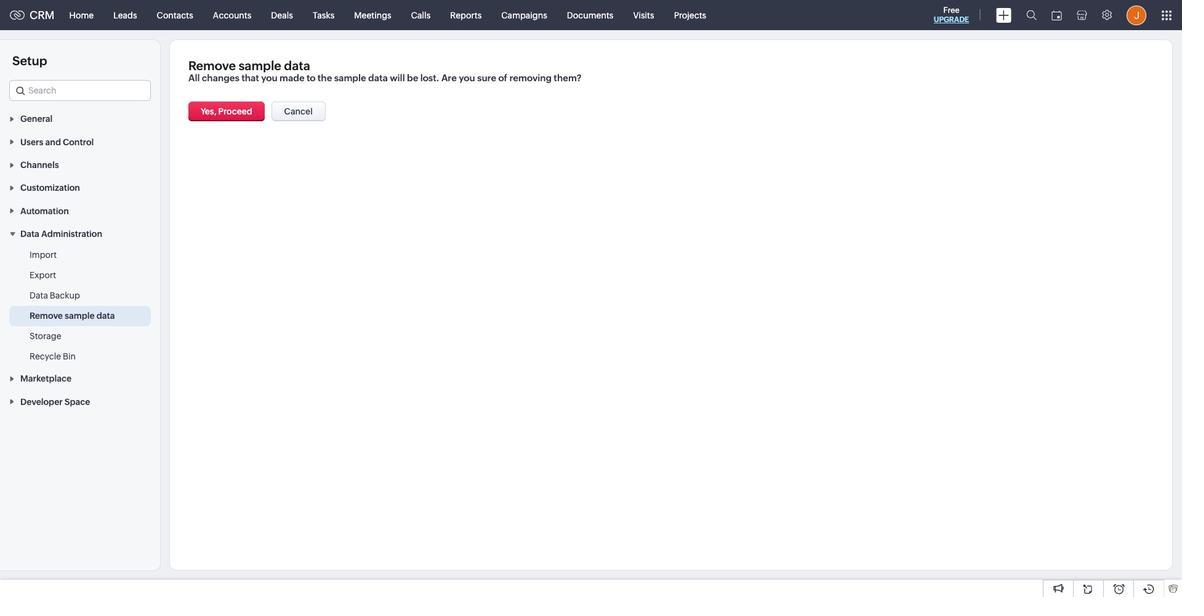 Task type: describe. For each thing, give the bounding box(es) containing it.
Search text field
[[10, 81, 150, 100]]

users
[[20, 137, 43, 147]]

be
[[407, 73, 419, 83]]

meetings link
[[345, 0, 402, 30]]

import
[[30, 250, 57, 260]]

bin
[[63, 352, 76, 362]]

storage
[[30, 331, 61, 341]]

all
[[189, 73, 200, 83]]

data for data administration
[[20, 229, 39, 239]]

remove sample data
[[30, 311, 115, 321]]

administration
[[41, 229, 102, 239]]

recycle bin link
[[30, 351, 76, 363]]

deals link
[[261, 0, 303, 30]]

data for data backup
[[30, 291, 48, 301]]

and
[[45, 137, 61, 147]]

export
[[30, 271, 56, 280]]

leads link
[[104, 0, 147, 30]]

deals
[[271, 10, 293, 20]]

leads
[[113, 10, 137, 20]]

meetings
[[354, 10, 392, 20]]

will
[[390, 73, 405, 83]]

profile element
[[1120, 0, 1155, 30]]

calls link
[[402, 0, 441, 30]]

the
[[318, 73, 332, 83]]

upgrade
[[934, 15, 970, 24]]

data administration button
[[0, 222, 160, 245]]

users and control button
[[0, 130, 160, 153]]

documents
[[567, 10, 614, 20]]

documents link
[[557, 0, 624, 30]]

reports
[[451, 10, 482, 20]]

campaigns link
[[492, 0, 557, 30]]

data for remove sample data
[[97, 311, 115, 321]]

remove sample data all changes that you made to the sample data will be lost. are you sure of removing them?
[[189, 59, 582, 83]]

free upgrade
[[934, 6, 970, 24]]

2 horizontal spatial data
[[368, 73, 388, 83]]

data backup link
[[30, 290, 80, 302]]

1 you from the left
[[261, 73, 278, 83]]

developer space
[[20, 397, 90, 407]]

channels
[[20, 160, 59, 170]]

recycle bin
[[30, 352, 76, 362]]

tasks
[[313, 10, 335, 20]]

profile image
[[1127, 5, 1147, 25]]

customization
[[20, 183, 80, 193]]

tasks link
[[303, 0, 345, 30]]

calls
[[411, 10, 431, 20]]

data backup
[[30, 291, 80, 301]]

that
[[242, 73, 259, 83]]

contacts link
[[147, 0, 203, 30]]

customization button
[[0, 176, 160, 199]]

developer
[[20, 397, 63, 407]]

2 horizontal spatial sample
[[334, 73, 366, 83]]

remove for remove sample data
[[30, 311, 63, 321]]

general button
[[0, 107, 160, 130]]

crm link
[[10, 9, 55, 22]]

contacts
[[157, 10, 193, 20]]

made
[[280, 73, 305, 83]]

visits link
[[624, 0, 665, 30]]

home
[[69, 10, 94, 20]]

control
[[63, 137, 94, 147]]

data administration
[[20, 229, 102, 239]]

reports link
[[441, 0, 492, 30]]

of
[[499, 73, 508, 83]]

export link
[[30, 269, 56, 282]]

accounts link
[[203, 0, 261, 30]]



Task type: vqa. For each thing, say whether or not it's contained in the screenshot.
Export link
yes



Task type: locate. For each thing, give the bounding box(es) containing it.
automation
[[20, 206, 69, 216]]

data
[[20, 229, 39, 239], [30, 291, 48, 301]]

lost.
[[421, 73, 440, 83]]

0 horizontal spatial remove
[[30, 311, 63, 321]]

create menu image
[[997, 8, 1012, 22]]

data inside dropdown button
[[20, 229, 39, 239]]

search image
[[1027, 10, 1038, 20]]

projects link
[[665, 0, 717, 30]]

sample for remove sample data all changes that you made to the sample data will be lost. are you sure of removing them?
[[239, 59, 281, 73]]

projects
[[674, 10, 707, 20]]

marketplace button
[[0, 367, 160, 390]]

1 horizontal spatial data
[[284, 59, 310, 73]]

developer space button
[[0, 390, 160, 413]]

removing
[[510, 73, 552, 83]]

1 vertical spatial data
[[30, 291, 48, 301]]

sample right the
[[334, 73, 366, 83]]

1 vertical spatial remove
[[30, 311, 63, 321]]

2 you from the left
[[459, 73, 475, 83]]

general
[[20, 114, 53, 124]]

campaigns
[[502, 10, 548, 20]]

0 vertical spatial remove
[[189, 59, 236, 73]]

0 horizontal spatial you
[[261, 73, 278, 83]]

backup
[[50, 291, 80, 301]]

data up import
[[20, 229, 39, 239]]

remove sample data link
[[30, 310, 115, 322]]

them?
[[554, 73, 582, 83]]

home link
[[60, 0, 104, 30]]

to
[[307, 73, 316, 83]]

crm
[[30, 9, 55, 22]]

sample inside the data administration region
[[65, 311, 95, 321]]

sample
[[239, 59, 281, 73], [334, 73, 366, 83], [65, 311, 95, 321]]

1 horizontal spatial remove
[[189, 59, 236, 73]]

create menu element
[[989, 0, 1020, 30]]

0 horizontal spatial sample
[[65, 311, 95, 321]]

None button
[[189, 102, 265, 121], [271, 102, 326, 121], [189, 102, 265, 121], [271, 102, 326, 121]]

free
[[944, 6, 960, 15]]

data administration region
[[0, 245, 160, 367]]

you right that
[[261, 73, 278, 83]]

1 horizontal spatial you
[[459, 73, 475, 83]]

calendar image
[[1052, 10, 1063, 20]]

sample down backup on the left of the page
[[65, 311, 95, 321]]

marketplace
[[20, 374, 72, 384]]

sample for remove sample data
[[65, 311, 95, 321]]

data for remove sample data all changes that you made to the sample data will be lost. are you sure of removing them?
[[284, 59, 310, 73]]

None field
[[9, 80, 151, 101]]

you
[[261, 73, 278, 83], [459, 73, 475, 83]]

sample left to at the left top of page
[[239, 59, 281, 73]]

remove left that
[[189, 59, 236, 73]]

remove
[[189, 59, 236, 73], [30, 311, 63, 321]]

remove inside remove sample data all changes that you made to the sample data will be lost. are you sure of removing them?
[[189, 59, 236, 73]]

channels button
[[0, 153, 160, 176]]

search element
[[1020, 0, 1045, 30]]

data inside region
[[97, 311, 115, 321]]

automation button
[[0, 199, 160, 222]]

0 vertical spatial data
[[20, 229, 39, 239]]

storage link
[[30, 330, 61, 343]]

data
[[284, 59, 310, 73], [368, 73, 388, 83], [97, 311, 115, 321]]

are
[[442, 73, 457, 83]]

you right are
[[459, 73, 475, 83]]

setup
[[12, 54, 47, 68]]

1 horizontal spatial sample
[[239, 59, 281, 73]]

remove for remove sample data all changes that you made to the sample data will be lost. are you sure of removing them?
[[189, 59, 236, 73]]

changes
[[202, 73, 240, 83]]

0 horizontal spatial data
[[97, 311, 115, 321]]

remove inside the data administration region
[[30, 311, 63, 321]]

recycle
[[30, 352, 61, 362]]

remove up storage
[[30, 311, 63, 321]]

data down export link
[[30, 291, 48, 301]]

data inside region
[[30, 291, 48, 301]]

sure
[[477, 73, 497, 83]]

import link
[[30, 249, 57, 261]]

users and control
[[20, 137, 94, 147]]

visits
[[634, 10, 655, 20]]

space
[[65, 397, 90, 407]]

accounts
[[213, 10, 252, 20]]



